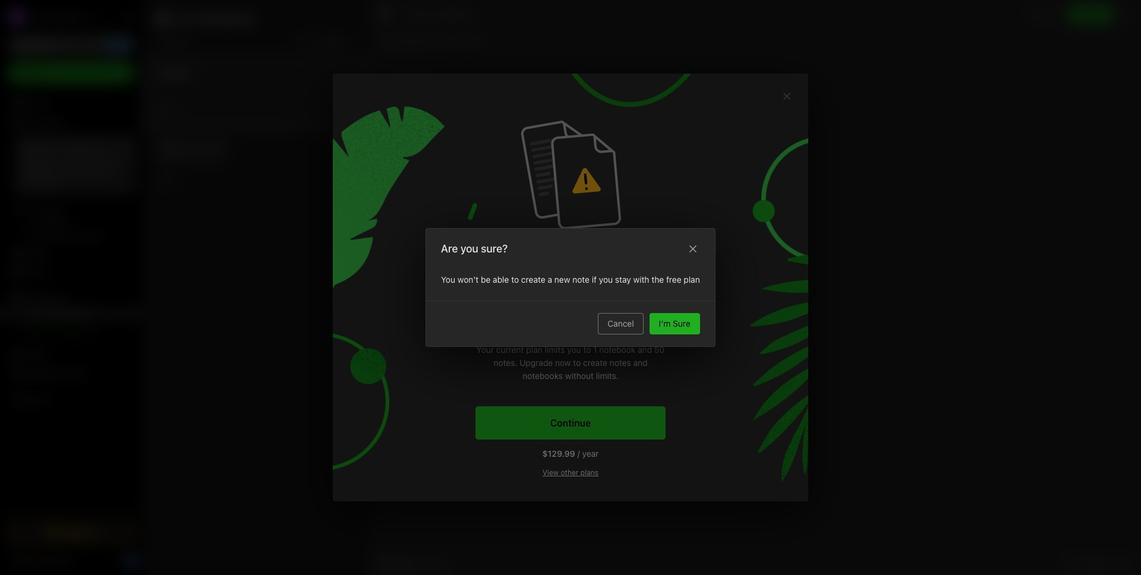 Task type: vqa. For each thing, say whether or not it's contained in the screenshot.
the Sort options field
no



Task type: describe. For each thing, give the bounding box(es) containing it.
new button
[[7, 62, 136, 84]]

notebooks link
[[0, 288, 142, 307]]

are you sure?
[[441, 243, 508, 255]]

notes.
[[494, 358, 517, 368]]

trash link
[[0, 391, 142, 410]]

saved
[[1111, 559, 1132, 568]]

notebook for first notebook button
[[438, 9, 473, 19]]

tags button
[[0, 345, 142, 364]]

view
[[543, 468, 559, 477]]

the inside group
[[41, 156, 53, 165]]

you right are
[[461, 243, 478, 255]]

if
[[592, 275, 597, 285]]

1 horizontal spatial notebook
[[200, 12, 255, 26]]

create inside "upgrade to create unlimited notes and notebooks"
[[553, 288, 604, 308]]

some for text
[[188, 139, 209, 149]]

shortcut
[[73, 142, 105, 152]]

a inside icon on a note, notebook, stack or tag to add it here.
[[93, 156, 98, 165]]

text
[[211, 139, 226, 149]]

editing some text...
[[158, 152, 232, 162]]

me
[[74, 369, 86, 379]]

upgrade to create unlimited notes and notebooks
[[459, 288, 683, 332]]

be
[[481, 275, 491, 285]]

add your first shortcut
[[21, 142, 105, 152]]

shared with me link
[[0, 364, 142, 383]]

notebooks inside "upgrade to create unlimited notes and notebooks"
[[570, 311, 655, 332]]

trash
[[26, 395, 47, 405]]

/
[[578, 449, 580, 459]]

$129.99 / year
[[542, 449, 599, 459]]

group containing add your first shortcut
[[0, 131, 142, 248]]

tag
[[91, 166, 102, 176]]

add
[[21, 142, 36, 152]]

shortcuts
[[27, 117, 64, 127]]

cancel button
[[598, 313, 644, 335]]

to left 1
[[583, 345, 591, 355]]

editing some text
[[158, 139, 226, 149]]

new for new
[[26, 68, 43, 78]]

continue button
[[476, 407, 666, 440]]

text...
[[210, 152, 232, 162]]

edited
[[397, 37, 421, 47]]

only you
[[1028, 9, 1060, 19]]

sure
[[673, 319, 691, 329]]

stack
[[60, 166, 79, 176]]

plans
[[581, 468, 599, 477]]

notes link
[[0, 243, 142, 262]]

on inside icon on a note, notebook, stack or tag to add it here.
[[82, 156, 91, 165]]

stay
[[615, 275, 631, 285]]

note window element
[[369, 0, 1141, 575]]

tasks
[[26, 267, 48, 277]]

1
[[593, 345, 597, 355]]

view other plans
[[543, 468, 599, 477]]

icon on a note, notebook, stack or tag to add it here.
[[21, 156, 118, 187]]

to right able
[[511, 275, 519, 285]]

2 nov 7 from the top
[[158, 176, 177, 185]]

cancel
[[608, 319, 634, 329]]

50
[[654, 345, 665, 355]]

it
[[37, 177, 42, 187]]

shared
[[26, 369, 53, 379]]

first
[[57, 142, 71, 152]]

all changes saved
[[1067, 559, 1132, 568]]

home link
[[0, 93, 143, 112]]

1 7 from the top
[[173, 105, 177, 114]]

limits.
[[596, 371, 619, 381]]

or
[[81, 166, 89, 176]]

you inside your current plan limits you to 1 notebook and 50 notes. upgrade now to create notes and notebooks without limits.
[[567, 345, 581, 355]]

7,
[[453, 37, 459, 47]]

Note Editor text field
[[369, 57, 1141, 551]]

click the ...
[[21, 156, 63, 165]]

last
[[379, 37, 395, 47]]

$129.99
[[542, 449, 575, 459]]

editing for editing some text
[[158, 139, 185, 149]]

tree containing home
[[0, 93, 143, 510]]

with inside shared with me link
[[56, 369, 72, 379]]

0 horizontal spatial first notebook
[[171, 12, 255, 26]]

i'm sure
[[659, 319, 691, 329]]

you
[[441, 275, 455, 285]]

share button
[[1069, 5, 1113, 24]]

2
[[157, 37, 162, 47]]

...
[[55, 156, 63, 165]]

notebooks
[[27, 293, 68, 303]]

other
[[561, 468, 579, 477]]

all
[[1067, 559, 1076, 568]]

note
[[573, 275, 590, 285]]

untitled
[[158, 68, 189, 78]]

to inside icon on a note, notebook, stack or tag to add it here.
[[105, 166, 112, 176]]

first notebook button
[[405, 6, 477, 23]]

recent
[[14, 204, 39, 213]]

your
[[38, 142, 55, 152]]

new notebook
[[39, 329, 94, 338]]

2023
[[461, 37, 481, 47]]

close image
[[686, 242, 700, 256]]

new notebook group
[[0, 307, 142, 345]]

upgrade for upgrade to create unlimited notes and notebooks
[[459, 288, 529, 308]]

i'm
[[659, 319, 671, 329]]

here.
[[44, 177, 62, 187]]

1 nov 7 from the top
[[158, 105, 177, 114]]

tags
[[27, 350, 45, 360]]



Task type: locate. For each thing, give the bounding box(es) containing it.
1 vertical spatial nov 7
[[158, 176, 177, 185]]

notebook
[[599, 345, 636, 355]]

0 vertical spatial editing
[[158, 139, 185, 149]]

0 horizontal spatial notebooks
[[523, 371, 563, 381]]

and left 50
[[638, 345, 652, 355]]

share
[[1079, 9, 1103, 19]]

2 horizontal spatial notes
[[610, 358, 631, 368]]

some up editing some text...
[[188, 139, 209, 149]]

to down the you won't be able to create a new note if you stay with the free plan
[[533, 288, 549, 308]]

0 vertical spatial plan
[[684, 275, 700, 285]]

2 notes
[[157, 37, 186, 47]]

1 vertical spatial on
[[82, 156, 91, 165]]

0 vertical spatial notes
[[164, 37, 186, 47]]

editing up editing some text...
[[158, 139, 185, 149]]

upgrade
[[459, 288, 529, 308], [520, 358, 553, 368], [61, 528, 97, 538]]

to down note,
[[105, 166, 112, 176]]

won't
[[458, 275, 479, 285]]

0 vertical spatial create
[[521, 275, 546, 285]]

notes up current
[[486, 311, 531, 332]]

and
[[535, 311, 566, 332], [638, 345, 652, 355], [633, 358, 648, 368]]

cell
[[0, 307, 142, 322]]

the
[[41, 156, 53, 165], [652, 275, 664, 285]]

you inside the note window element
[[1047, 9, 1060, 19]]

notebooks up notebook
[[570, 311, 655, 332]]

1 vertical spatial nov
[[158, 105, 171, 114]]

Search text field
[[15, 34, 127, 56]]

some for text...
[[187, 152, 208, 162]]

0 vertical spatial new
[[26, 68, 43, 78]]

0 horizontal spatial plan
[[526, 345, 543, 355]]

first notebook inside button
[[420, 9, 473, 19]]

editing down editing some text
[[158, 152, 185, 162]]

1 horizontal spatial first
[[420, 9, 436, 19]]

expand notebooks image
[[3, 293, 12, 303]]

1 vertical spatial and
[[638, 345, 652, 355]]

1 vertical spatial create
[[553, 288, 604, 308]]

2 vertical spatial notes
[[610, 358, 631, 368]]

new
[[555, 275, 570, 285]]

cell inside tree
[[0, 307, 142, 322]]

note,
[[100, 156, 118, 165]]

on right edited
[[424, 37, 433, 47]]

first inside first notebook button
[[420, 9, 436, 19]]

able
[[493, 275, 509, 285]]

1 vertical spatial plan
[[526, 345, 543, 355]]

first up last edited on nov 7, 2023
[[420, 9, 436, 19]]

plan inside your current plan limits you to 1 notebook and 50 notes. upgrade now to create notes and notebooks without limits.
[[526, 345, 543, 355]]

None search field
[[15, 34, 127, 56]]

notes up "tasks"
[[26, 248, 49, 258]]

0 vertical spatial and
[[535, 311, 566, 332]]

2 horizontal spatial notebook
[[438, 9, 473, 19]]

continue
[[550, 418, 591, 429]]

first
[[420, 9, 436, 19], [171, 12, 196, 26]]

current
[[496, 345, 524, 355]]

upgrade for upgrade
[[61, 528, 97, 538]]

nov down untitled
[[158, 105, 171, 114]]

tasks button
[[0, 262, 142, 281]]

create left new
[[521, 275, 546, 285]]

upgrade inside your current plan limits you to 1 notebook and 50 notes. upgrade now to create notes and notebooks without limits.
[[520, 358, 553, 368]]

7 down untitled
[[173, 105, 177, 114]]

0 vertical spatial a
[[93, 156, 98, 165]]

you
[[1047, 9, 1060, 19], [461, 243, 478, 255], [599, 275, 613, 285], [567, 345, 581, 355]]

and down notebook
[[633, 358, 648, 368]]

0 vertical spatial on
[[424, 37, 433, 47]]

1 vertical spatial new
[[39, 329, 56, 338]]

0 horizontal spatial on
[[82, 156, 91, 165]]

and up limits
[[535, 311, 566, 332]]

notebooks down now on the bottom of the page
[[523, 371, 563, 381]]

1 horizontal spatial plan
[[684, 275, 700, 285]]

your current plan limits you to 1 notebook and 50 notes. upgrade now to create notes and notebooks without limits.
[[477, 345, 665, 381]]

expand tags image
[[3, 350, 12, 360]]

group
[[0, 131, 142, 248]]

0 vertical spatial notes
[[41, 204, 62, 213]]

your
[[477, 345, 494, 355]]

nov 7
[[158, 105, 177, 114], [158, 176, 177, 185]]

now
[[555, 358, 571, 368]]

nov
[[435, 37, 451, 47], [158, 105, 171, 114], [158, 176, 171, 185]]

sure?
[[481, 243, 508, 255]]

0 horizontal spatial notes
[[164, 37, 186, 47]]

last edited on nov 7, 2023
[[379, 37, 481, 47]]

0 horizontal spatial a
[[93, 156, 98, 165]]

notebook inside the note window element
[[438, 9, 473, 19]]

nov inside the note window element
[[435, 37, 451, 47]]

nov 7 down untitled
[[158, 105, 177, 114]]

0 horizontal spatial notebook
[[58, 329, 94, 338]]

notebook for 'new notebook' button at bottom
[[58, 329, 94, 338]]

notebooks inside your current plan limits you to 1 notebook and 50 notes. upgrade now to create notes and notebooks without limits.
[[523, 371, 563, 381]]

0 vertical spatial with
[[633, 275, 649, 285]]

settings image
[[121, 10, 136, 24]]

nov 7 down editing some text...
[[158, 176, 177, 185]]

on up or
[[82, 156, 91, 165]]

1 vertical spatial notes
[[26, 248, 49, 258]]

changes
[[1078, 559, 1108, 568]]

first up 2 notes
[[171, 12, 196, 26]]

0 horizontal spatial the
[[41, 156, 53, 165]]

2 vertical spatial nov
[[158, 176, 171, 185]]

1 horizontal spatial with
[[633, 275, 649, 285]]

1 horizontal spatial notes
[[486, 311, 531, 332]]

7 down editing some text...
[[173, 176, 177, 185]]

add tag image
[[396, 556, 411, 571]]

on
[[424, 37, 433, 47], [82, 156, 91, 165]]

0 vertical spatial upgrade
[[459, 288, 529, 308]]

a left new
[[548, 275, 552, 285]]

0 vertical spatial some
[[188, 139, 209, 149]]

upgrade inside "upgrade to create unlimited notes and notebooks"
[[459, 288, 529, 308]]

i'm sure button
[[650, 313, 700, 335]]

notebook
[[438, 9, 473, 19], [200, 12, 255, 26], [58, 329, 94, 338]]

new
[[26, 68, 43, 78], [39, 329, 56, 338]]

you right if
[[599, 275, 613, 285]]

new up home
[[26, 68, 43, 78]]

free
[[666, 275, 682, 285]]

create
[[521, 275, 546, 285], [553, 288, 604, 308], [583, 358, 607, 368]]

0 vertical spatial nov 7
[[158, 105, 177, 114]]

new for new notebook
[[39, 329, 56, 338]]

add a reminder image
[[376, 556, 391, 571]]

1 horizontal spatial on
[[424, 37, 433, 47]]

create down the note
[[553, 288, 604, 308]]

notes down notebook
[[610, 358, 631, 368]]

1 horizontal spatial notebooks
[[570, 311, 655, 332]]

with left me
[[56, 369, 72, 379]]

new inside new popup button
[[26, 68, 43, 78]]

view other plans button
[[543, 468, 599, 478]]

recent notes
[[14, 204, 62, 213]]

0 vertical spatial the
[[41, 156, 53, 165]]

0 vertical spatial notebooks
[[570, 311, 655, 332]]

first notebook up 2 notes
[[171, 12, 255, 26]]

notes right 2
[[164, 37, 186, 47]]

some down editing some text
[[187, 152, 208, 162]]

notes
[[164, 37, 186, 47], [486, 311, 531, 332], [610, 358, 631, 368]]

only
[[1028, 9, 1045, 19]]

editing for editing some text...
[[158, 152, 185, 162]]

to inside "upgrade to create unlimited notes and notebooks"
[[533, 288, 549, 308]]

0 horizontal spatial with
[[56, 369, 72, 379]]

unlimited
[[608, 288, 683, 308]]

add
[[21, 177, 35, 187]]

the left free
[[652, 275, 664, 285]]

1 horizontal spatial a
[[548, 275, 552, 285]]

you won't be able to create a new note if you stay with the free plan
[[441, 275, 700, 285]]

new inside 'new notebook' button
[[39, 329, 56, 338]]

1 vertical spatial editing
[[158, 152, 185, 162]]

1 horizontal spatial the
[[652, 275, 664, 285]]

with right stay
[[633, 275, 649, 285]]

icon
[[65, 156, 80, 165]]

you right only
[[1047, 9, 1060, 19]]

1 vertical spatial 7
[[173, 176, 177, 185]]

2 vertical spatial upgrade
[[61, 528, 97, 538]]

a up tag
[[93, 156, 98, 165]]

plan left limits
[[526, 345, 543, 355]]

1 editing from the top
[[158, 139, 185, 149]]

limits
[[545, 345, 565, 355]]

notebooks
[[570, 311, 655, 332], [523, 371, 563, 381]]

new notebook button
[[0, 326, 142, 341]]

1 horizontal spatial first notebook
[[420, 9, 473, 19]]

nov down editing some text...
[[158, 176, 171, 185]]

some
[[188, 139, 209, 149], [187, 152, 208, 162]]

and inside "upgrade to create unlimited notes and notebooks"
[[535, 311, 566, 332]]

tree
[[0, 93, 143, 510]]

2 editing from the top
[[158, 152, 185, 162]]

notes inside "upgrade to create unlimited notes and notebooks"
[[486, 311, 531, 332]]

nov left 7,
[[435, 37, 451, 47]]

create down 1
[[583, 358, 607, 368]]

2 vertical spatial create
[[583, 358, 607, 368]]

7
[[173, 105, 177, 114], [173, 176, 177, 185]]

editing
[[158, 139, 185, 149], [158, 152, 185, 162]]

to
[[105, 166, 112, 176], [511, 275, 519, 285], [533, 288, 549, 308], [583, 345, 591, 355], [573, 358, 581, 368]]

click
[[21, 156, 39, 165]]

expand note image
[[377, 7, 392, 21]]

to up without
[[573, 358, 581, 368]]

1 vertical spatial notes
[[486, 311, 531, 332]]

0 vertical spatial 7
[[173, 105, 177, 114]]

2 7 from the top
[[173, 176, 177, 185]]

you up now on the bottom of the page
[[567, 345, 581, 355]]

are
[[441, 243, 458, 255]]

first notebook up 7,
[[420, 9, 473, 19]]

notebook inside group
[[58, 329, 94, 338]]

upgrade button
[[7, 521, 136, 544]]

new up "tags"
[[39, 329, 56, 338]]

create inside your current plan limits you to 1 notebook and 50 notes. upgrade now to create notes and notebooks without limits.
[[583, 358, 607, 368]]

on inside the note window element
[[424, 37, 433, 47]]

1 vertical spatial some
[[187, 152, 208, 162]]

year
[[582, 449, 599, 459]]

plan right free
[[684, 275, 700, 285]]

1 vertical spatial a
[[548, 275, 552, 285]]

2 vertical spatial and
[[633, 358, 648, 368]]

upgrade inside upgrade popup button
[[61, 528, 97, 538]]

1 vertical spatial with
[[56, 369, 72, 379]]

notes inside group
[[41, 204, 62, 213]]

home
[[26, 98, 49, 108]]

notes right recent
[[41, 204, 62, 213]]

without
[[565, 371, 594, 381]]

1 vertical spatial upgrade
[[520, 358, 553, 368]]

with
[[633, 275, 649, 285], [56, 369, 72, 379]]

the left ...
[[41, 156, 53, 165]]

shared with me
[[26, 369, 86, 379]]

1 vertical spatial notebooks
[[523, 371, 563, 381]]

notes inside your current plan limits you to 1 notebook and 50 notes. upgrade now to create notes and notebooks without limits.
[[610, 358, 631, 368]]

0 vertical spatial nov
[[435, 37, 451, 47]]

0 horizontal spatial first
[[171, 12, 196, 26]]

notebook,
[[21, 166, 58, 176]]

plan
[[684, 275, 700, 285], [526, 345, 543, 355]]

1 vertical spatial the
[[652, 275, 664, 285]]

shortcuts button
[[0, 112, 142, 131]]



